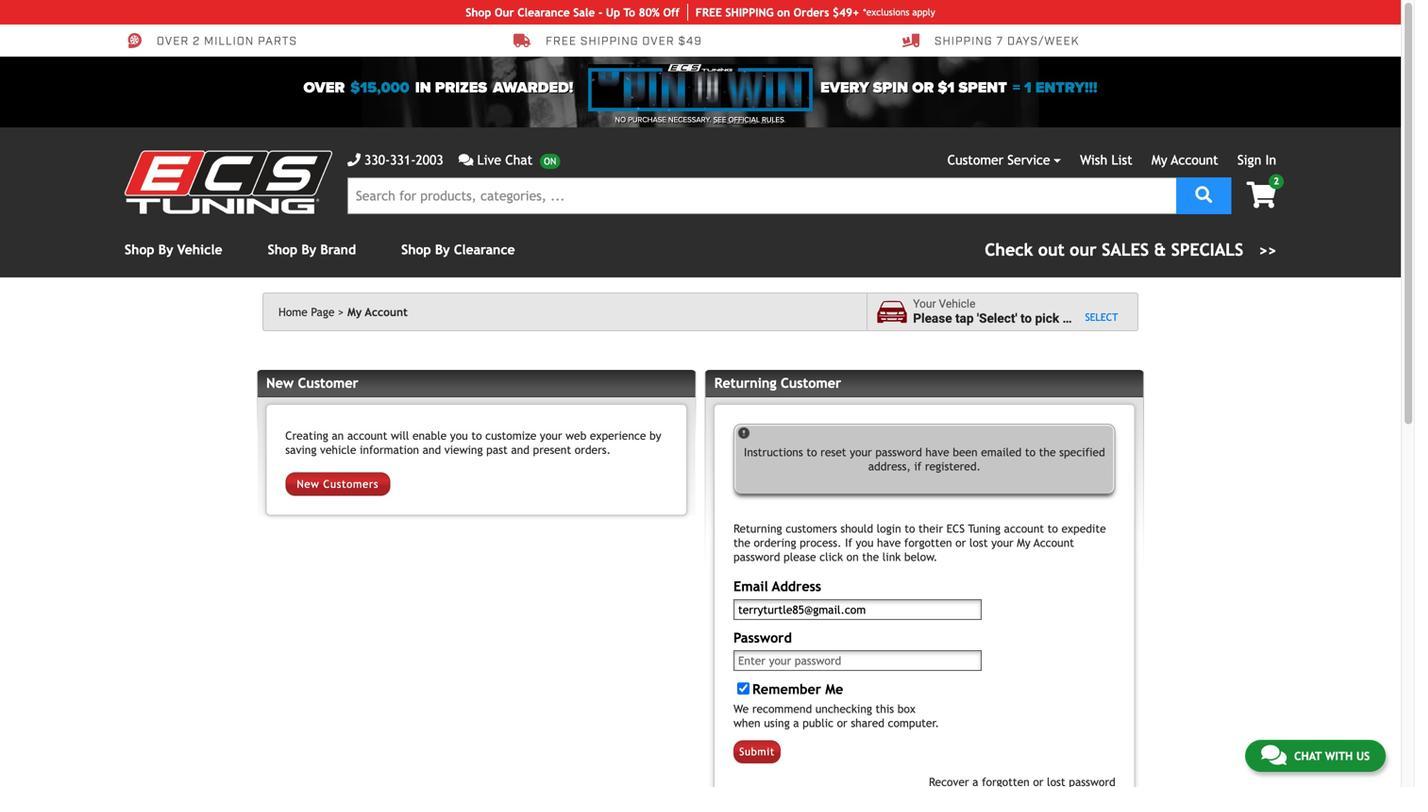 Task type: vqa. For each thing, say whether or not it's contained in the screenshot.
e30
no



Task type: describe. For each thing, give the bounding box(es) containing it.
free
[[696, 6, 722, 19]]

customers
[[786, 522, 837, 535]]

$49
[[678, 34, 702, 49]]

your inside 'instructions to reset your password have been emailed to the specified address, if registered.'
[[850, 445, 872, 459]]

necessary.
[[668, 115, 711, 125]]

to
[[624, 6, 635, 19]]

to inside your vehicle please tap 'select' to pick a vehicle
[[1021, 311, 1032, 326]]

to inside 'creating an account will enable you to customize your web experience by saving vehicle information and viewing past and present orders.'
[[471, 429, 482, 442]]

0 vertical spatial vehicle
[[177, 242, 222, 257]]

login
[[877, 522, 901, 535]]

click
[[820, 550, 843, 564]]

you inside 'creating an account will enable you to customize your web experience by saving vehicle information and viewing past and present orders.'
[[450, 429, 468, 442]]

customer for new customer
[[298, 375, 358, 391]]

recommend
[[752, 703, 812, 716]]

home
[[279, 305, 308, 319]]

every
[[821, 79, 869, 97]]

page
[[311, 305, 335, 319]]

purchase
[[628, 115, 666, 125]]

ship
[[725, 6, 749, 19]]

my inside returning customers should login to their ecs tuning account to expedite the ordering process. if you have forgotten or lost your my account password please click on the link below.
[[1017, 536, 1031, 549]]

shop by clearance
[[401, 242, 515, 257]]

customer service button
[[948, 150, 1061, 170]]

shop by vehicle link
[[125, 242, 222, 257]]

we
[[734, 703, 749, 716]]

box
[[898, 703, 916, 716]]

been
[[953, 445, 978, 459]]

sales & specials
[[1102, 240, 1244, 260]]

to left expedite
[[1048, 522, 1058, 535]]

wish list link
[[1080, 152, 1133, 168]]

password inside returning customers should login to their ecs tuning account to expedite the ordering process. if you have forgotten or lost your my account password please click on the link below.
[[734, 550, 780, 564]]

0 vertical spatial my
[[1152, 152, 1168, 168]]

email address
[[734, 579, 821, 594]]

your inside 'creating an account will enable you to customize your web experience by saving vehicle information and viewing past and present orders.'
[[540, 429, 562, 442]]

shop by clearance link
[[401, 242, 515, 257]]

vehicle inside 'creating an account will enable you to customize your web experience by saving vehicle information and viewing past and present orders.'
[[320, 443, 356, 457]]

if
[[914, 460, 922, 473]]

shipping 7 days/week
[[935, 34, 1079, 49]]

days/week
[[1007, 34, 1079, 49]]

expedite
[[1062, 522, 1106, 535]]

shop by vehicle
[[125, 242, 222, 257]]

up
[[606, 6, 620, 19]]

shipping
[[935, 34, 993, 49]]

remember me
[[752, 681, 843, 697]]

account inside returning customers should login to their ecs tuning account to expedite the ordering process. if you have forgotten or lost your my account password please click on the link below.
[[1034, 536, 1074, 549]]

we recommend unchecking this box when using a public or shared computer.
[[734, 703, 939, 730]]

pick
[[1035, 311, 1059, 326]]

0 horizontal spatial chat
[[505, 152, 533, 168]]

enable
[[413, 429, 447, 442]]

new customer
[[266, 375, 358, 391]]

ping
[[749, 6, 774, 19]]

330-
[[364, 152, 390, 168]]

saving
[[285, 443, 317, 457]]

clearance for by
[[454, 242, 515, 257]]

the inside 'instructions to reset your password have been emailed to the specified address, if registered.'
[[1039, 445, 1056, 459]]

over for over 2 million parts
[[157, 34, 189, 49]]

returning customers should login to their ecs tuning account to expedite the ordering process. if you have forgotten or lost your my account password please click on the link below.
[[734, 522, 1106, 564]]

customer inside dropdown button
[[948, 152, 1004, 168]]

if
[[845, 536, 852, 549]]

your vehicle please tap 'select' to pick a vehicle
[[913, 298, 1114, 326]]

below.
[[904, 550, 938, 564]]

ecs tuning 'spin to win' contest logo image
[[588, 64, 813, 111]]

your
[[913, 298, 936, 311]]

ecs
[[947, 522, 965, 535]]

sale
[[573, 6, 595, 19]]

apply
[[912, 7, 935, 17]]

address
[[772, 579, 821, 594]]

viewing
[[444, 443, 483, 457]]

this
[[876, 703, 894, 716]]

us
[[1356, 750, 1370, 763]]

home page
[[279, 305, 335, 319]]

by for clearance
[[435, 242, 450, 257]]

shopping cart image
[[1247, 182, 1276, 208]]

password inside 'instructions to reset your password have been emailed to the specified address, if registered.'
[[876, 445, 922, 459]]

new for new customers
[[297, 478, 319, 490]]

shipping 7 days/week link
[[903, 32, 1079, 49]]

by for brand
[[301, 242, 316, 257]]

your inside returning customers should login to their ecs tuning account to expedite the ordering process. if you have forgotten or lost your my account password please click on the link below.
[[991, 536, 1014, 549]]

330-331-2003
[[364, 152, 443, 168]]

select link
[[1085, 311, 1118, 324]]

tuning
[[968, 522, 1001, 535]]

parts
[[258, 34, 297, 49]]

their
[[919, 522, 943, 535]]

chat with us
[[1294, 750, 1370, 763]]

1 vertical spatial chat
[[1294, 750, 1322, 763]]

off
[[663, 6, 680, 19]]

shop for shop by clearance
[[401, 242, 431, 257]]

creating
[[285, 429, 328, 442]]

sign
[[1238, 152, 1262, 168]]

shop for shop by brand
[[268, 242, 298, 257]]

every spin or $1 spent = 1 entry!!!
[[821, 79, 1098, 97]]

$49+
[[833, 6, 859, 19]]

customer for returning customer
[[781, 375, 841, 391]]

1 horizontal spatial or
[[912, 79, 934, 97]]

ordering
[[754, 536, 796, 549]]

chat with us link
[[1245, 740, 1386, 772]]

emailed
[[981, 445, 1022, 459]]

vehicle inside your vehicle please tap 'select' to pick a vehicle
[[1073, 311, 1114, 326]]

0 horizontal spatial my
[[347, 305, 362, 319]]

Remember Me checkbox
[[737, 683, 750, 695]]

link
[[883, 550, 901, 564]]

to left 'their'
[[905, 522, 915, 535]]

creating an account will enable you to customize your web experience by saving vehicle information and viewing past and present orders.
[[285, 429, 661, 457]]

no
[[615, 115, 626, 125]]

web
[[566, 429, 587, 442]]

comments image for chat
[[1261, 744, 1287, 767]]

returning for returning customers should login to their ecs tuning account to expedite the ordering process. if you have forgotten or lost your my account password please click on the link below.
[[734, 522, 782, 535]]

exclamation image
[[737, 427, 751, 440]]

my account link
[[1152, 152, 1219, 168]]

prizes
[[435, 79, 487, 97]]

information
[[360, 443, 419, 457]]

customer service
[[948, 152, 1050, 168]]

free
[[546, 34, 577, 49]]

wish list
[[1080, 152, 1133, 168]]



Task type: locate. For each thing, give the bounding box(es) containing it.
1 horizontal spatial by
[[301, 242, 316, 257]]

$1
[[938, 79, 955, 97]]

0 horizontal spatial vehicle
[[177, 242, 222, 257]]

returning customer
[[714, 375, 841, 391]]

Password password field
[[734, 651, 982, 671]]

specials
[[1171, 240, 1244, 260]]

returning
[[714, 375, 777, 391], [734, 522, 782, 535]]

home page link
[[279, 305, 344, 319]]

0 vertical spatial password
[[876, 445, 922, 459]]

0 horizontal spatial customer
[[298, 375, 358, 391]]

instructions
[[744, 445, 803, 459]]

by left brand
[[301, 242, 316, 257]]

2 and from the left
[[511, 443, 530, 457]]

0 horizontal spatial or
[[837, 717, 848, 730]]

0 horizontal spatial have
[[877, 536, 901, 549]]

or down unchecking
[[837, 717, 848, 730]]

phone image
[[347, 153, 361, 167]]

0 horizontal spatial new
[[266, 375, 294, 391]]

1 vertical spatial vehicle
[[939, 298, 976, 311]]

2 left million
[[193, 34, 200, 49]]

public
[[803, 717, 834, 730]]

clearance
[[518, 6, 570, 19], [454, 242, 515, 257]]

password up address,
[[876, 445, 922, 459]]

by for vehicle
[[158, 242, 173, 257]]

have down login at right bottom
[[877, 536, 901, 549]]

0 vertical spatial chat
[[505, 152, 533, 168]]

330-331-2003 link
[[347, 150, 443, 170]]

1 vertical spatial the
[[734, 536, 750, 549]]

0 horizontal spatial comments image
[[459, 153, 473, 167]]

1 vertical spatial vehicle
[[320, 443, 356, 457]]

1 vertical spatial my
[[347, 305, 362, 319]]

account up information
[[347, 429, 387, 442]]

spent
[[959, 79, 1007, 97]]

comments image left chat with us
[[1261, 744, 1287, 767]]

free shipping over $49
[[546, 34, 702, 49]]

live chat
[[477, 152, 533, 168]]

account up search icon
[[1171, 152, 1219, 168]]

None submit
[[734, 741, 781, 764]]

7
[[996, 34, 1004, 49]]

and down customize
[[511, 443, 530, 457]]

0 horizontal spatial clearance
[[454, 242, 515, 257]]

0 horizontal spatial my account
[[347, 305, 408, 319]]

instructions to reset your password have been emailed to the specified address, if registered.
[[744, 445, 1105, 473]]

0 horizontal spatial 2
[[193, 34, 200, 49]]

0 horizontal spatial your
[[540, 429, 562, 442]]

2 by from the left
[[301, 242, 316, 257]]

ecs tuning image
[[125, 151, 332, 214]]

shop for shop our clearance sale - up to 80% off
[[466, 6, 491, 19]]

me
[[825, 681, 843, 697]]

to left reset
[[807, 445, 817, 459]]

over 2 million parts link
[[125, 32, 297, 49]]

0 vertical spatial on
[[777, 6, 790, 19]]

2 horizontal spatial my
[[1152, 152, 1168, 168]]

1 and from the left
[[423, 443, 441, 457]]

0 vertical spatial have
[[926, 445, 949, 459]]

you up viewing
[[450, 429, 468, 442]]

entry!!!
[[1036, 79, 1098, 97]]

to
[[1021, 311, 1032, 326], [471, 429, 482, 442], [807, 445, 817, 459], [1025, 445, 1036, 459], [905, 522, 915, 535], [1048, 522, 1058, 535]]

0 horizontal spatial account
[[347, 429, 387, 442]]

on down "if"
[[847, 550, 859, 564]]

shop
[[466, 6, 491, 19], [125, 242, 154, 257], [268, 242, 298, 257], [401, 242, 431, 257]]

have
[[926, 445, 949, 459], [877, 536, 901, 549]]

2 horizontal spatial customer
[[948, 152, 1004, 168]]

-
[[598, 6, 603, 19]]

new up creating at the bottom of page
[[266, 375, 294, 391]]

live
[[477, 152, 501, 168]]

a right using
[[793, 717, 799, 730]]

present
[[533, 443, 571, 457]]

clearance up 'free' on the top left of the page
[[518, 6, 570, 19]]

0 vertical spatial 2
[[193, 34, 200, 49]]

1 vertical spatial on
[[847, 550, 859, 564]]

an
[[332, 429, 344, 442]]

2 vertical spatial the
[[862, 550, 879, 564]]

our
[[495, 6, 514, 19]]

1 horizontal spatial the
[[862, 550, 879, 564]]

clearance for our
[[518, 6, 570, 19]]

service
[[1008, 152, 1050, 168]]

1 vertical spatial over
[[304, 79, 345, 97]]

email
[[734, 579, 768, 594]]

account right page
[[365, 305, 408, 319]]

1 horizontal spatial have
[[926, 445, 949, 459]]

customer up the an
[[298, 375, 358, 391]]

2 down in
[[1274, 176, 1279, 186]]

vehicle down the ecs tuning image
[[177, 242, 222, 257]]

2 horizontal spatial by
[[435, 242, 450, 257]]

over 2 million parts
[[157, 34, 297, 49]]

by
[[650, 429, 661, 442]]

shop for shop by vehicle
[[125, 242, 154, 257]]

your up the present
[[540, 429, 562, 442]]

a right pick
[[1063, 311, 1070, 326]]

select
[[1085, 311, 1118, 323]]

have inside 'instructions to reset your password have been emailed to the specified address, if registered.'
[[926, 445, 949, 459]]

the left link
[[862, 550, 879, 564]]

a inside your vehicle please tap 'select' to pick a vehicle
[[1063, 311, 1070, 326]]

by
[[158, 242, 173, 257], [301, 242, 316, 257], [435, 242, 450, 257]]

past
[[486, 443, 508, 457]]

1 horizontal spatial over
[[304, 79, 345, 97]]

to left pick
[[1021, 311, 1032, 326]]

live chat link
[[459, 150, 560, 170]]

2 horizontal spatial the
[[1039, 445, 1056, 459]]

account inside returning customers should login to their ecs tuning account to expedite the ordering process. if you have forgotten or lost your my account password please click on the link below.
[[1004, 522, 1044, 535]]

1 vertical spatial 2
[[1274, 176, 1279, 186]]

brand
[[320, 242, 356, 257]]

using
[[764, 717, 790, 730]]

chat left with
[[1294, 750, 1322, 763]]

0 vertical spatial over
[[157, 34, 189, 49]]

official
[[728, 115, 760, 125]]

over
[[157, 34, 189, 49], [304, 79, 345, 97]]

or down ecs
[[956, 536, 966, 549]]

0 vertical spatial my account
[[1152, 152, 1219, 168]]

experience
[[590, 429, 646, 442]]

shop our clearance sale - up to 80% off link
[[466, 4, 688, 21]]

my right page
[[347, 305, 362, 319]]

1 vertical spatial password
[[734, 550, 780, 564]]

1 horizontal spatial my account
[[1152, 152, 1219, 168]]

1 vertical spatial returning
[[734, 522, 782, 535]]

1 horizontal spatial chat
[[1294, 750, 1322, 763]]

or inside returning customers should login to their ecs tuning account to expedite the ordering process. if you have forgotten or lost your my account password please click on the link below.
[[956, 536, 966, 549]]

account right "tuning"
[[1004, 522, 1044, 535]]

lost
[[969, 536, 988, 549]]

shipping
[[581, 34, 639, 49]]

will
[[391, 429, 409, 442]]

by down the ecs tuning image
[[158, 242, 173, 257]]

2 vertical spatial your
[[991, 536, 1014, 549]]

1
[[1024, 79, 1032, 97]]

1 horizontal spatial your
[[850, 445, 872, 459]]

0 vertical spatial comments image
[[459, 153, 473, 167]]

please
[[913, 311, 952, 326]]

process.
[[800, 536, 842, 549]]

my account right page
[[347, 305, 408, 319]]

1 horizontal spatial you
[[856, 536, 874, 549]]

0 horizontal spatial the
[[734, 536, 750, 549]]

vehicle up tap
[[939, 298, 976, 311]]

2 horizontal spatial account
[[1171, 152, 1219, 168]]

1 vertical spatial comments image
[[1261, 744, 1287, 767]]

0 horizontal spatial password
[[734, 550, 780, 564]]

customers
[[323, 478, 379, 490]]

shop inside shop our clearance sale - up to 80% off link
[[466, 6, 491, 19]]

password down ordering
[[734, 550, 780, 564]]

customer left service
[[948, 152, 1004, 168]]

with
[[1325, 750, 1353, 763]]

comments image inside 'chat with us' link
[[1261, 744, 1287, 767]]

2 horizontal spatial your
[[991, 536, 1014, 549]]

by down 2003
[[435, 242, 450, 257]]

returning for returning customer
[[714, 375, 777, 391]]

1 vertical spatial a
[[793, 717, 799, 730]]

0 vertical spatial vehicle
[[1073, 311, 1114, 326]]

sign in
[[1238, 152, 1276, 168]]

2 horizontal spatial or
[[956, 536, 966, 549]]

see
[[713, 115, 726, 125]]

1 vertical spatial your
[[850, 445, 872, 459]]

account
[[1171, 152, 1219, 168], [365, 305, 408, 319], [1034, 536, 1074, 549]]

0 horizontal spatial over
[[157, 34, 189, 49]]

1 horizontal spatial my
[[1017, 536, 1031, 549]]

0 horizontal spatial account
[[365, 305, 408, 319]]

search image
[[1196, 186, 1213, 203]]

over for over $15,000 in prizes
[[304, 79, 345, 97]]

have inside returning customers should login to their ecs tuning account to expedite the ordering process. if you have forgotten or lost your my account password please click on the link below.
[[877, 536, 901, 549]]

a for vehicle
[[1063, 311, 1070, 326]]

you inside returning customers should login to their ecs tuning account to expedite the ordering process. if you have forgotten or lost your my account password please click on the link below.
[[856, 536, 874, 549]]

0 vertical spatial account
[[1171, 152, 1219, 168]]

1 horizontal spatial customer
[[781, 375, 841, 391]]

0 horizontal spatial a
[[793, 717, 799, 730]]

1 horizontal spatial a
[[1063, 311, 1070, 326]]

see official rules link
[[713, 114, 784, 126]]

on inside returning customers should login to their ecs tuning account to expedite the ordering process. if you have forgotten or lost your my account password please click on the link below.
[[847, 550, 859, 564]]

1 horizontal spatial account
[[1004, 522, 1044, 535]]

1 vertical spatial or
[[956, 536, 966, 549]]

vehicle down the an
[[320, 443, 356, 457]]

$15,000
[[350, 79, 409, 97]]

password
[[734, 630, 792, 646]]

registered.
[[925, 460, 981, 473]]

0 horizontal spatial by
[[158, 242, 173, 257]]

1 horizontal spatial and
[[511, 443, 530, 457]]

2 vertical spatial account
[[1034, 536, 1074, 549]]

new customers
[[297, 478, 379, 490]]

my account up search icon
[[1152, 152, 1219, 168]]

1 horizontal spatial vehicle
[[1073, 311, 1114, 326]]

account inside 'creating an account will enable you to customize your web experience by saving vehicle information and viewing past and present orders.'
[[347, 429, 387, 442]]

0 vertical spatial new
[[266, 375, 294, 391]]

a inside we recommend unchecking this box when using a public or shared computer.
[[793, 717, 799, 730]]

account down expedite
[[1034, 536, 1074, 549]]

sales
[[1102, 240, 1149, 260]]

0 horizontal spatial on
[[777, 6, 790, 19]]

sales & specials link
[[985, 237, 1276, 262]]

please
[[784, 550, 816, 564]]

the left ordering
[[734, 536, 750, 549]]

0 vertical spatial clearance
[[518, 6, 570, 19]]

1 vertical spatial account
[[365, 305, 408, 319]]

1 horizontal spatial 2
[[1274, 176, 1279, 186]]

'select'
[[977, 311, 1017, 326]]

331-
[[390, 152, 416, 168]]

0 horizontal spatial and
[[423, 443, 441, 457]]

my right list
[[1152, 152, 1168, 168]]

over left million
[[157, 34, 189, 49]]

0 vertical spatial a
[[1063, 311, 1070, 326]]

you
[[450, 429, 468, 442], [856, 536, 874, 549]]

comments image inside live chat link
[[459, 153, 473, 167]]

comments image left live
[[459, 153, 473, 167]]

returning up ordering
[[734, 522, 782, 535]]

1 vertical spatial clearance
[[454, 242, 515, 257]]

80%
[[639, 6, 660, 19]]

returning up exclamation image
[[714, 375, 777, 391]]

1 horizontal spatial clearance
[[518, 6, 570, 19]]

new
[[266, 375, 294, 391], [297, 478, 319, 490]]

vehicle right pick
[[1073, 311, 1114, 326]]

new down saving
[[297, 478, 319, 490]]

comments image for live
[[459, 153, 473, 167]]

1 horizontal spatial on
[[847, 550, 859, 564]]

1 horizontal spatial vehicle
[[939, 298, 976, 311]]

1 horizontal spatial new
[[297, 478, 319, 490]]

and down 'enable'
[[423, 443, 441, 457]]

0 vertical spatial your
[[540, 429, 562, 442]]

comments image
[[459, 153, 473, 167], [1261, 744, 1287, 767]]

1 vertical spatial my account
[[347, 305, 408, 319]]

returning inside returning customers should login to their ecs tuning account to expedite the ordering process. if you have forgotten or lost your my account password please click on the link below.
[[734, 522, 782, 535]]

0 vertical spatial you
[[450, 429, 468, 442]]

1 horizontal spatial comments image
[[1261, 744, 1287, 767]]

tap
[[955, 311, 974, 326]]

Search text field
[[347, 177, 1176, 214]]

vehicle inside your vehicle please tap 'select' to pick a vehicle
[[939, 298, 976, 311]]

spin
[[873, 79, 908, 97]]

1 vertical spatial have
[[877, 536, 901, 549]]

or inside we recommend unchecking this box when using a public or shared computer.
[[837, 717, 848, 730]]

clearance down live
[[454, 242, 515, 257]]

my
[[1152, 152, 1168, 168], [347, 305, 362, 319], [1017, 536, 1031, 549]]

over left $15,000
[[304, 79, 345, 97]]

or left $1
[[912, 79, 934, 97]]

1 by from the left
[[158, 242, 173, 257]]

2 link
[[1232, 174, 1284, 210]]

address,
[[868, 460, 911, 473]]

the left specified at the right bottom
[[1039, 445, 1056, 459]]

no purchase necessary. see official rules .
[[615, 115, 786, 125]]

3 by from the left
[[435, 242, 450, 257]]

0 horizontal spatial you
[[450, 429, 468, 442]]

1 vertical spatial you
[[856, 536, 874, 549]]

=
[[1013, 79, 1021, 97]]

1 vertical spatial account
[[1004, 522, 1044, 535]]

2 vertical spatial my
[[1017, 536, 1031, 549]]

0 vertical spatial the
[[1039, 445, 1056, 459]]

over
[[642, 34, 675, 49]]

unchecking
[[815, 703, 872, 716]]

chat right live
[[505, 152, 533, 168]]

have up registered.
[[926, 445, 949, 459]]

shop our clearance sale - up to 80% off
[[466, 6, 680, 19]]

2 vertical spatial or
[[837, 717, 848, 730]]

on right ping
[[777, 6, 790, 19]]

0 vertical spatial returning
[[714, 375, 777, 391]]

1 horizontal spatial password
[[876, 445, 922, 459]]

my right lost
[[1017, 536, 1031, 549]]

Email Address email field
[[734, 599, 982, 620]]

*exclusions apply link
[[863, 5, 935, 19]]

1 horizontal spatial account
[[1034, 536, 1074, 549]]

new for new customer
[[266, 375, 294, 391]]

shop by brand link
[[268, 242, 356, 257]]

your down "tuning"
[[991, 536, 1014, 549]]

0 horizontal spatial vehicle
[[320, 443, 356, 457]]

0 vertical spatial account
[[347, 429, 387, 442]]

your right reset
[[850, 445, 872, 459]]

a for public
[[793, 717, 799, 730]]

to up viewing
[[471, 429, 482, 442]]

0 vertical spatial or
[[912, 79, 934, 97]]

to right emailed
[[1025, 445, 1036, 459]]

1 vertical spatial new
[[297, 478, 319, 490]]

customer up reset
[[781, 375, 841, 391]]

you right "if"
[[856, 536, 874, 549]]

orders.
[[575, 443, 611, 457]]



